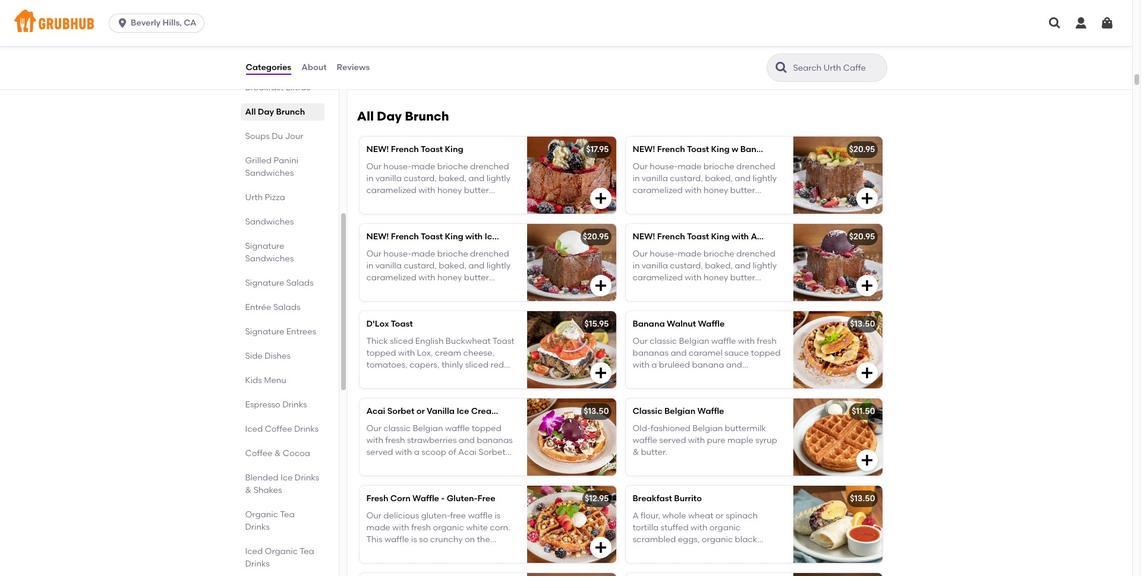 Task type: describe. For each thing, give the bounding box(es) containing it.
tea inside organic tea drinks
[[280, 510, 295, 520]]

1 horizontal spatial sorbet
[[772, 232, 799, 242]]

& left walnuts
[[779, 145, 785, 155]]

signature for signature sandwiches
[[245, 241, 284, 251]]

side
[[245, 351, 263, 361]]

toast for new! french toast king with acai sorbet
[[687, 232, 709, 242]]

custard,
[[404, 173, 437, 184]]

$13.50 for or
[[584, 407, 609, 417]]

3 sandwiches from the top
[[245, 254, 294, 264]]

maple.
[[449, 210, 477, 220]]

1 vertical spatial coffee
[[245, 449, 272, 459]]

svg image for raspberry urth jam
[[860, 61, 874, 76]]

urth for blackberry
[[413, 38, 431, 48]]

buckwheat
[[446, 336, 491, 346]]

tea inside iced organic tea drinks
[[300, 547, 314, 557]]

cream,
[[473, 198, 502, 208]]

drinks for coffee
[[294, 424, 319, 434]]

main navigation navigation
[[0, 0, 1132, 46]]

raspberry urth jam
[[633, 38, 715, 48]]

new! french toast king with ice cream image
[[527, 224, 616, 301]]

brioche
[[437, 161, 468, 171]]

jam for raspberry urth jam
[[697, 38, 715, 48]]

made
[[411, 161, 435, 171]]

menu
[[264, 376, 286, 386]]

d'lox toast
[[366, 319, 413, 329]]

new! french toast king image
[[527, 137, 616, 214]]

new! french toast king
[[366, 145, 463, 155]]

grilled
[[245, 156, 272, 166]]

thick sliced english buckwheat toast topped with lox, cream cheese, tomatoes, capers, thinly sliced red onions and a dollop of lemon dill mascarpone.
[[366, 336, 514, 394]]

fresh
[[366, 494, 388, 504]]

king for new! french toast king with acai sorbet
[[711, 232, 730, 242]]

$15.95
[[585, 319, 609, 329]]

waffle inside old-fashioned belgian buttermilk waffle served with pure maple syrup & butter.
[[633, 436, 657, 446]]

fresh inside our house-made brioche drenched in vanilla custard, baked, and lightly caramelized with honey butter served with fresh whipped cream, berries, walnuts and maple.
[[414, 198, 434, 208]]

signature for signature entrees
[[245, 327, 284, 337]]

a inside thick sliced english buckwheat toast topped with lox, cream cheese, tomatoes, capers, thinly sliced red onions and a dollop of lemon dill mascarpone.
[[413, 372, 418, 382]]

caramelized
[[366, 185, 417, 196]]

new! french toast king w bananas & walnuts image
[[793, 137, 882, 214]]

0 horizontal spatial brunch
[[276, 107, 305, 117]]

our for bananas
[[633, 336, 648, 346]]

$20.95 for new! french toast king with acai sorbet
[[849, 232, 875, 242]]

urth for raspberry
[[677, 38, 695, 48]]

banana
[[633, 319, 665, 329]]

jour
[[285, 131, 303, 141]]

signature for signature salads
[[245, 278, 284, 288]]

acai sorbet or vanilla ice cream waffle image
[[527, 399, 616, 476]]

king for new! french toast king w bananas & walnuts
[[711, 145, 730, 155]]

iced for iced organic tea drinks
[[245, 547, 263, 557]]

soups du jour
[[245, 131, 303, 141]]

$20.95 for new! french toast king with ice cream
[[583, 232, 609, 242]]

1 vertical spatial cream
[[471, 407, 499, 417]]

waffle for banana walnut waffle
[[698, 319, 725, 329]]

vanilla
[[427, 407, 455, 417]]

svg image inside beverly hills, ca button
[[117, 17, 128, 29]]

sauce
[[725, 348, 749, 358]]

signature sandwiches
[[245, 241, 294, 264]]

entrees
[[286, 327, 316, 337]]

0 horizontal spatial acai
[[366, 407, 385, 417]]

0 vertical spatial acai
[[751, 232, 770, 242]]

toast for new! french toast king
[[421, 145, 443, 155]]

Search Urth Caffe search field
[[792, 62, 883, 74]]

classic belgian waffle
[[633, 407, 724, 417]]

reviews button
[[336, 46, 370, 89]]

toast for new! french toast king with ice cream
[[421, 232, 443, 242]]

new! for new! french toast king
[[366, 145, 389, 155]]

about button
[[301, 46, 327, 89]]

our house-made brioche drenched in vanilla custard, baked, and lightly caramelized with honey butter served with fresh whipped cream, berries, walnuts and maple.
[[366, 161, 511, 220]]

signature salads
[[245, 278, 314, 288]]

1 vertical spatial belgian
[[664, 407, 695, 417]]

toast for new! french toast king w bananas & walnuts
[[687, 145, 709, 155]]

breakfast extras
[[245, 83, 310, 93]]

$11.50
[[852, 407, 875, 417]]

svg image for banana walnut waffle
[[860, 366, 874, 380]]

dishes
[[265, 351, 291, 361]]

berries,
[[366, 210, 396, 220]]

old-fashioned belgian buttermilk waffle served with pure maple syrup & butter.
[[633, 423, 777, 458]]

svg image for new! french toast king w bananas & walnuts
[[860, 191, 874, 206]]

cream
[[435, 348, 461, 358]]

breakfast burrito image
[[793, 486, 882, 564]]

lightly
[[487, 173, 511, 184]]

0 vertical spatial ice
[[485, 232, 497, 242]]

onions
[[366, 372, 393, 382]]

house-
[[384, 161, 411, 171]]

panini
[[274, 156, 298, 166]]

2 sandwiches from the top
[[245, 217, 294, 227]]

walnuts.
[[633, 384, 666, 394]]

svg image for classic belgian waffle
[[860, 454, 874, 468]]

new! for new! french toast king with ice cream
[[366, 232, 389, 242]]

0 vertical spatial coffee
[[265, 424, 292, 434]]

roasted
[[733, 372, 764, 382]]

beverly hills, ca button
[[109, 14, 209, 33]]

blackberry
[[366, 38, 411, 48]]

$20.95 for new! french toast king w bananas & walnuts
[[849, 145, 875, 155]]

& inside blended ice drinks & shakes
[[245, 486, 251, 496]]

served inside old-fashioned belgian buttermilk waffle served with pure maple syrup & butter.
[[659, 436, 686, 446]]

french for new! french toast king w bananas & walnuts
[[657, 145, 685, 155]]

$13.50 for waffle
[[850, 319, 875, 329]]

capers,
[[409, 360, 440, 370]]

$0.75
[[587, 37, 608, 47]]

0 horizontal spatial day
[[258, 107, 274, 117]]

of
[[448, 372, 456, 382]]

w
[[732, 145, 738, 155]]

du
[[272, 131, 283, 141]]

red
[[491, 360, 504, 370]]

espresso
[[245, 400, 280, 410]]

entrée
[[245, 303, 271, 313]]

vanilla
[[375, 173, 402, 184]]

bruleed
[[659, 360, 690, 370]]

drinks for tea
[[245, 522, 270, 533]]

banana walnut waffle image
[[793, 312, 882, 389]]

served inside our house-made brioche drenched in vanilla custard, baked, and lightly caramelized with honey butter served with fresh whipped cream, berries, walnuts and maple.
[[366, 198, 393, 208]]

garnished
[[633, 372, 673, 382]]

dill
[[485, 372, 496, 382]]

pure
[[707, 436, 726, 446]]

pizza
[[265, 193, 285, 203]]

salads for signature salads
[[286, 278, 314, 288]]

banana
[[692, 360, 724, 370]]

1 vertical spatial sliced
[[465, 360, 489, 370]]

topped inside our classic belgian waffle with fresh bananas and caramel sauce topped with a bruleed banana and garnished with chopped roasted walnuts.
[[751, 348, 781, 358]]

english
[[415, 336, 444, 346]]

kids menu
[[245, 376, 286, 386]]

new! french toast king with acai sorbet
[[633, 232, 799, 242]]

syrup
[[755, 436, 777, 446]]

jam for blackberry urth jam
[[433, 38, 451, 48]]

avocado toast image
[[793, 574, 882, 577]]

new! french toast king w bananas & walnuts
[[633, 145, 820, 155]]

svg image for d'lox toast
[[593, 366, 608, 380]]

drinks inside iced organic tea drinks
[[245, 559, 270, 569]]

gluten-
[[447, 494, 478, 504]]

coffee & cocoa
[[245, 449, 310, 459]]

grilled panini sandwiches
[[245, 156, 298, 178]]

and up bruleed
[[671, 348, 687, 358]]

butter.
[[641, 448, 667, 458]]

1 horizontal spatial brunch
[[405, 109, 449, 124]]

0 horizontal spatial sliced
[[390, 336, 413, 346]]

thinly
[[442, 360, 463, 370]]

new! for new! french toast king with acai sorbet
[[633, 232, 655, 242]]

organic inside organic tea drinks
[[245, 510, 278, 520]]

chopped
[[694, 372, 731, 382]]



Task type: locate. For each thing, give the bounding box(es) containing it.
sliced down d'lox toast on the left bottom
[[390, 336, 413, 346]]

2 iced from the top
[[245, 547, 263, 557]]

drinks
[[282, 400, 307, 410], [294, 424, 319, 434], [295, 473, 319, 483], [245, 522, 270, 533], [245, 559, 270, 569]]

waffle up the pure
[[697, 407, 724, 417]]

banana walnut waffle
[[633, 319, 725, 329]]

tea
[[280, 510, 295, 520], [300, 547, 314, 557]]

cream down cream,
[[499, 232, 527, 242]]

belgian for belgian
[[693, 423, 723, 434]]

fresh up walnuts
[[414, 198, 434, 208]]

coffee up blended
[[245, 449, 272, 459]]

corn
[[390, 494, 411, 504]]

fresh inside our classic belgian waffle with fresh bananas and caramel sauce topped with a bruleed banana and garnished with chopped roasted walnuts.
[[757, 336, 777, 346]]

waffle up caramel
[[698, 319, 725, 329]]

drinks up iced coffee drinks
[[282, 400, 307, 410]]

0 vertical spatial iced
[[245, 424, 263, 434]]

burrito
[[674, 494, 702, 504]]

waffle up sauce
[[711, 336, 736, 346]]

a up garnished
[[652, 360, 657, 370]]

fresh corn waffle - gluten-free image
[[527, 486, 616, 564]]

and inside thick sliced english buckwheat toast topped with lox, cream cheese, tomatoes, capers, thinly sliced red onions and a dollop of lemon dill mascarpone.
[[395, 372, 411, 382]]

1 vertical spatial organic
[[265, 547, 298, 557]]

tomatoes,
[[366, 360, 407, 370]]

waffle left -
[[412, 494, 439, 504]]

belgian up the pure
[[693, 423, 723, 434]]

0 vertical spatial sliced
[[390, 336, 413, 346]]

sandwiches down urth pizza
[[245, 217, 294, 227]]

huevos rancheros burrito image
[[527, 574, 616, 577]]

topped right sauce
[[751, 348, 781, 358]]

and down sauce
[[726, 360, 742, 370]]

sandwiches down grilled
[[245, 168, 294, 178]]

svg image for new! french toast king with acai sorbet
[[860, 279, 874, 293]]

our inside our house-made brioche drenched in vanilla custard, baked, and lightly caramelized with honey butter served with fresh whipped cream, berries, walnuts and maple.
[[366, 161, 382, 171]]

1 horizontal spatial acai
[[751, 232, 770, 242]]

drinks down organic tea drinks
[[245, 559, 270, 569]]

served up berries,
[[366, 198, 393, 208]]

belgian up fashioned
[[664, 407, 695, 417]]

jam right the blackberry
[[433, 38, 451, 48]]

2 horizontal spatial ice
[[485, 232, 497, 242]]

& left butter.
[[633, 448, 639, 458]]

entrée salads
[[245, 303, 301, 313]]

3 signature from the top
[[245, 327, 284, 337]]

classic
[[633, 407, 662, 417]]

0 horizontal spatial tea
[[280, 510, 295, 520]]

signature entrees
[[245, 327, 316, 337]]

drinks up iced organic tea drinks at left bottom
[[245, 522, 270, 533]]

breakfast down categories at the left
[[245, 83, 284, 93]]

1 horizontal spatial served
[[659, 436, 686, 446]]

& left cocoa
[[274, 449, 281, 459]]

urth right raspberry
[[677, 38, 695, 48]]

1 vertical spatial a
[[413, 372, 418, 382]]

0 vertical spatial waffle
[[711, 336, 736, 346]]

waffle down "red" on the bottom left of the page
[[501, 407, 528, 417]]

sandwiches
[[245, 168, 294, 178], [245, 217, 294, 227], [245, 254, 294, 264]]

french for new! french toast king with ice cream
[[391, 232, 419, 242]]

-
[[441, 494, 445, 504]]

0 horizontal spatial fresh
[[414, 198, 434, 208]]

categories button
[[245, 46, 292, 89]]

with inside thick sliced english buckwheat toast topped with lox, cream cheese, tomatoes, capers, thinly sliced red onions and a dollop of lemon dill mascarpone.
[[398, 348, 415, 358]]

drinks down cocoa
[[295, 473, 319, 483]]

organic down organic tea drinks
[[265, 547, 298, 557]]

iced down organic tea drinks
[[245, 547, 263, 557]]

all day brunch up soups du jour
[[245, 107, 305, 117]]

with inside old-fashioned belgian buttermilk waffle served with pure maple syrup & butter.
[[688, 436, 705, 446]]

maple
[[728, 436, 753, 446]]

sliced down "cheese,"
[[465, 360, 489, 370]]

0 horizontal spatial our
[[366, 161, 382, 171]]

day up soups du jour
[[258, 107, 274, 117]]

king
[[445, 145, 463, 155], [711, 145, 730, 155], [445, 232, 463, 242], [711, 232, 730, 242]]

espresso drinks
[[245, 400, 307, 410]]

fresh up the roasted
[[757, 336, 777, 346]]

waffle inside our classic belgian waffle with fresh bananas and caramel sauce topped with a bruleed banana and garnished with chopped roasted walnuts.
[[711, 336, 736, 346]]

blended
[[245, 473, 279, 483]]

side dishes
[[245, 351, 291, 361]]

urth left pizza
[[245, 193, 263, 203]]

svg image
[[1048, 16, 1062, 30], [117, 17, 128, 29], [593, 191, 608, 206], [860, 279, 874, 293], [593, 366, 608, 380], [860, 366, 874, 380]]

our for vanilla
[[366, 161, 382, 171]]

drinks inside organic tea drinks
[[245, 522, 270, 533]]

drenched
[[470, 161, 509, 171]]

a down capers,
[[413, 372, 418, 382]]

1 horizontal spatial our
[[633, 336, 648, 346]]

2 horizontal spatial urth
[[677, 38, 695, 48]]

0 vertical spatial our
[[366, 161, 382, 171]]

dollop
[[420, 372, 446, 382]]

1 iced from the top
[[245, 424, 263, 434]]

1 vertical spatial fresh
[[757, 336, 777, 346]]

our
[[366, 161, 382, 171], [633, 336, 648, 346]]

urth pizza
[[245, 193, 285, 203]]

svg image for new! french toast king
[[593, 191, 608, 206]]

0 vertical spatial a
[[652, 360, 657, 370]]

belgian inside old-fashioned belgian buttermilk waffle served with pure maple syrup & butter.
[[693, 423, 723, 434]]

day up new! french toast king
[[377, 109, 402, 124]]

jam right raspberry
[[697, 38, 715, 48]]

1 horizontal spatial all
[[357, 109, 374, 124]]

drinks for ice
[[295, 473, 319, 483]]

drinks up cocoa
[[294, 424, 319, 434]]

0 horizontal spatial served
[[366, 198, 393, 208]]

waffle for fresh corn waffle - gluten-free
[[412, 494, 439, 504]]

beverly
[[131, 18, 161, 28]]

& down blended
[[245, 486, 251, 496]]

&
[[779, 145, 785, 155], [633, 448, 639, 458], [274, 449, 281, 459], [245, 486, 251, 496]]

2 topped from the left
[[751, 348, 781, 358]]

waffle down the old-
[[633, 436, 657, 446]]

1 horizontal spatial waffle
[[711, 336, 736, 346]]

butter
[[464, 185, 489, 196]]

organic
[[245, 510, 278, 520], [265, 547, 298, 557]]

0 vertical spatial breakfast
[[245, 83, 284, 93]]

urth right the blackberry
[[413, 38, 431, 48]]

0 horizontal spatial breakfast
[[245, 83, 284, 93]]

0 vertical spatial tea
[[280, 510, 295, 520]]

french for new! french toast king with acai sorbet
[[657, 232, 685, 242]]

mascarpone.
[[366, 384, 420, 394]]

coffee
[[265, 424, 292, 434], [245, 449, 272, 459]]

new! french toast king with acai sorbet image
[[793, 224, 882, 301]]

0 horizontal spatial all
[[245, 107, 256, 117]]

breakfast left burrito
[[633, 494, 672, 504]]

d'lox
[[366, 319, 389, 329]]

coffee up coffee & cocoa
[[265, 424, 292, 434]]

baked,
[[439, 173, 467, 184]]

0 horizontal spatial topped
[[366, 348, 396, 358]]

lox,
[[417, 348, 433, 358]]

all down the reviews "button"
[[357, 109, 374, 124]]

signature inside signature sandwiches
[[245, 241, 284, 251]]

1 horizontal spatial all day brunch
[[357, 109, 449, 124]]

walnuts
[[787, 145, 820, 155]]

0 horizontal spatial all day brunch
[[245, 107, 305, 117]]

0 horizontal spatial ice
[[280, 473, 293, 483]]

cream down dill
[[471, 407, 499, 417]]

0 vertical spatial salads
[[286, 278, 314, 288]]

0 horizontal spatial a
[[413, 372, 418, 382]]

1 vertical spatial our
[[633, 336, 648, 346]]

walnuts
[[398, 210, 429, 220]]

1 vertical spatial acai
[[366, 407, 385, 417]]

1 horizontal spatial breakfast
[[633, 494, 672, 504]]

& inside old-fashioned belgian buttermilk waffle served with pure maple syrup & butter.
[[633, 448, 639, 458]]

signature up side dishes
[[245, 327, 284, 337]]

0 horizontal spatial waffle
[[633, 436, 657, 446]]

0 vertical spatial served
[[366, 198, 393, 208]]

king for new! french toast king with ice cream
[[445, 232, 463, 242]]

brunch up jour at left
[[276, 107, 305, 117]]

1 horizontal spatial topped
[[751, 348, 781, 358]]

fashioned
[[651, 423, 691, 434]]

caramel
[[689, 348, 723, 358]]

1 horizontal spatial ice
[[457, 407, 469, 417]]

belgian up caramel
[[679, 336, 709, 346]]

ice inside blended ice drinks & shakes
[[280, 473, 293, 483]]

all day brunch up new! french toast king
[[357, 109, 449, 124]]

shakes
[[253, 486, 282, 496]]

salads up the signature entrees
[[273, 303, 301, 313]]

iced for iced coffee drinks
[[245, 424, 263, 434]]

1 vertical spatial served
[[659, 436, 686, 446]]

organic tea drinks
[[245, 510, 295, 533]]

2 vertical spatial belgian
[[693, 423, 723, 434]]

a inside our classic belgian waffle with fresh bananas and caramel sauce topped with a bruleed banana and garnished with chopped roasted walnuts.
[[652, 360, 657, 370]]

fresh
[[414, 198, 434, 208], [757, 336, 777, 346]]

french
[[391, 145, 419, 155], [657, 145, 685, 155], [391, 232, 419, 242], [657, 232, 685, 242]]

1 horizontal spatial a
[[652, 360, 657, 370]]

sandwiches up 'signature salads'
[[245, 254, 294, 264]]

our up 'in'
[[366, 161, 382, 171]]

breakfast
[[245, 83, 284, 93], [633, 494, 672, 504]]

search icon image
[[774, 61, 788, 75]]

sorbet
[[772, 232, 799, 242], [387, 407, 414, 417]]

organic inside iced organic tea drinks
[[265, 547, 298, 557]]

brunch up new! french toast king
[[405, 109, 449, 124]]

our inside our classic belgian waffle with fresh bananas and caramel sauce topped with a bruleed banana and garnished with chopped roasted walnuts.
[[633, 336, 648, 346]]

buttermilk
[[725, 423, 766, 434]]

1 vertical spatial breakfast
[[633, 494, 672, 504]]

$0.60
[[853, 37, 875, 47]]

2 vertical spatial signature
[[245, 327, 284, 337]]

our up bananas on the bottom of page
[[633, 336, 648, 346]]

our classic belgian waffle with fresh bananas and caramel sauce topped with a bruleed banana and garnished with chopped roasted walnuts.
[[633, 336, 781, 394]]

breakfast burrito
[[633, 494, 702, 504]]

blended ice drinks & shakes
[[245, 473, 319, 496]]

belgian inside our classic belgian waffle with fresh bananas and caramel sauce topped with a bruleed banana and garnished with chopped roasted walnuts.
[[679, 336, 709, 346]]

2 vertical spatial sandwiches
[[245, 254, 294, 264]]

fresh corn waffle - gluten-free
[[366, 494, 495, 504]]

served down fashioned
[[659, 436, 686, 446]]

1 vertical spatial iced
[[245, 547, 263, 557]]

old-
[[633, 423, 651, 434]]

salads up the entrée salads
[[286, 278, 314, 288]]

organic down the shakes
[[245, 510, 278, 520]]

iced inside iced organic tea drinks
[[245, 547, 263, 557]]

0 vertical spatial signature
[[245, 241, 284, 251]]

raspberry
[[633, 38, 675, 48]]

new! for new! french toast king w bananas & walnuts
[[633, 145, 655, 155]]

1 vertical spatial tea
[[300, 547, 314, 557]]

bananas
[[633, 348, 669, 358]]

1 horizontal spatial fresh
[[757, 336, 777, 346]]

1 vertical spatial signature
[[245, 278, 284, 288]]

1 horizontal spatial urth
[[413, 38, 431, 48]]

0 vertical spatial sorbet
[[772, 232, 799, 242]]

breakfast for breakfast burrito
[[633, 494, 672, 504]]

brunch
[[276, 107, 305, 117], [405, 109, 449, 124]]

1 horizontal spatial sliced
[[465, 360, 489, 370]]

1 vertical spatial ice
[[457, 407, 469, 417]]

signature up 'signature salads'
[[245, 241, 284, 251]]

new! french toast king with ice cream
[[366, 232, 527, 242]]

reviews
[[337, 62, 370, 72]]

served
[[366, 198, 393, 208], [659, 436, 686, 446]]

1 horizontal spatial jam
[[697, 38, 715, 48]]

svg image for fresh corn waffle - gluten-free
[[593, 541, 608, 555]]

svg image for new! french toast king with ice cream
[[593, 279, 608, 293]]

salads for entrée salads
[[273, 303, 301, 313]]

french for new! french toast king
[[391, 145, 419, 155]]

breakfast for breakfast extras
[[245, 83, 284, 93]]

acai
[[751, 232, 770, 242], [366, 407, 385, 417]]

in
[[366, 173, 374, 184]]

waffle for classic belgian waffle
[[697, 407, 724, 417]]

1 vertical spatial sorbet
[[387, 407, 414, 417]]

sandwiches inside grilled panini sandwiches
[[245, 168, 294, 178]]

1 horizontal spatial tea
[[300, 547, 314, 557]]

drinks inside blended ice drinks & shakes
[[295, 473, 319, 483]]

toast inside thick sliced english buckwheat toast topped with lox, cream cheese, tomatoes, capers, thinly sliced red onions and a dollop of lemon dill mascarpone.
[[493, 336, 514, 346]]

2 signature from the top
[[245, 278, 284, 288]]

topped inside thick sliced english buckwheat toast topped with lox, cream cheese, tomatoes, capers, thinly sliced red onions and a dollop of lemon dill mascarpone.
[[366, 348, 396, 358]]

0 vertical spatial fresh
[[414, 198, 434, 208]]

ice right the vanilla
[[457, 407, 469, 417]]

classic belgian waffle image
[[793, 399, 882, 476]]

iced down espresso
[[245, 424, 263, 434]]

1 vertical spatial salads
[[273, 303, 301, 313]]

ice down cream,
[[485, 232, 497, 242]]

1 topped from the left
[[366, 348, 396, 358]]

ice up the shakes
[[280, 473, 293, 483]]

1 horizontal spatial day
[[377, 109, 402, 124]]

0 vertical spatial $13.50
[[850, 319, 875, 329]]

thick
[[366, 336, 388, 346]]

0 horizontal spatial sorbet
[[387, 407, 414, 417]]

soups
[[245, 131, 270, 141]]

0 vertical spatial organic
[[245, 510, 278, 520]]

waffle
[[698, 319, 725, 329], [501, 407, 528, 417], [697, 407, 724, 417], [412, 494, 439, 504]]

2 vertical spatial ice
[[280, 473, 293, 483]]

0 vertical spatial belgian
[[679, 336, 709, 346]]

signature up entrée
[[245, 278, 284, 288]]

1 vertical spatial waffle
[[633, 436, 657, 446]]

and down whipped
[[431, 210, 447, 220]]

1 signature from the top
[[245, 241, 284, 251]]

toast
[[421, 145, 443, 155], [687, 145, 709, 155], [421, 232, 443, 242], [687, 232, 709, 242], [391, 319, 413, 329], [493, 336, 514, 346]]

1 vertical spatial sandwiches
[[245, 217, 294, 227]]

d'lox toast image
[[527, 312, 616, 389]]

2 jam from the left
[[697, 38, 715, 48]]

0 vertical spatial cream
[[499, 232, 527, 242]]

0 vertical spatial sandwiches
[[245, 168, 294, 178]]

belgian for walnut
[[679, 336, 709, 346]]

topped down thick
[[366, 348, 396, 358]]

1 jam from the left
[[433, 38, 451, 48]]

and up butter
[[469, 173, 485, 184]]

king for new! french toast king
[[445, 145, 463, 155]]

whipped
[[436, 198, 471, 208]]

cocoa
[[283, 449, 310, 459]]

iced coffee drinks
[[245, 424, 319, 434]]

0 horizontal spatial jam
[[433, 38, 451, 48]]

classic
[[650, 336, 677, 346]]

extras
[[286, 83, 310, 93]]

2 vertical spatial $13.50
[[850, 494, 875, 504]]

1 vertical spatial $13.50
[[584, 407, 609, 417]]

bananas
[[740, 145, 777, 155]]

hills,
[[163, 18, 182, 28]]

about
[[301, 62, 327, 72]]

and up the mascarpone.
[[395, 372, 411, 382]]

svg image
[[1074, 16, 1088, 30], [1100, 16, 1114, 30], [860, 61, 874, 76], [860, 191, 874, 206], [593, 279, 608, 293], [860, 454, 874, 468], [593, 541, 608, 555]]

1 sandwiches from the top
[[245, 168, 294, 178]]

0 horizontal spatial urth
[[245, 193, 263, 203]]

cheese,
[[463, 348, 494, 358]]

all up soups
[[245, 107, 256, 117]]



Task type: vqa. For each thing, say whether or not it's contained in the screenshot.
the dill
yes



